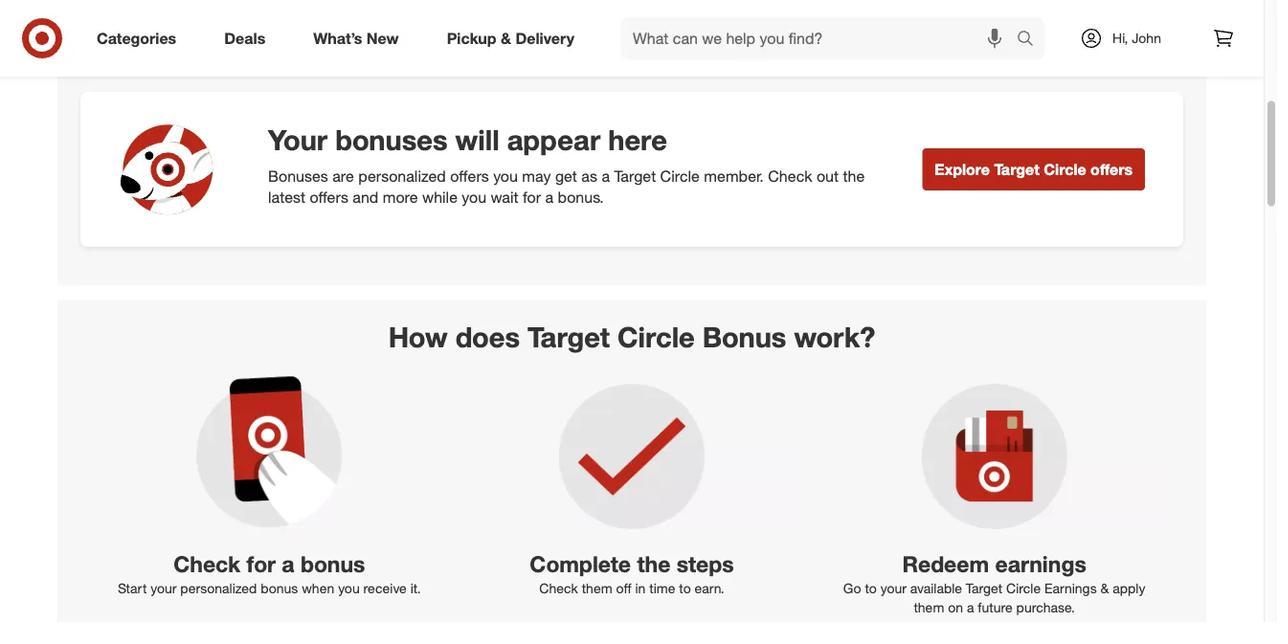 Task type: describe. For each thing, give the bounding box(es) containing it.
steps
[[677, 551, 734, 578]]

bonuses are personalized offers you may get as a target circle member. check out the latest offers and more while you wait for a bonus.
[[268, 166, 865, 207]]

deals link
[[208, 17, 289, 59]]

bonuses for bonuses
[[596, 3, 668, 25]]

categories
[[97, 29, 176, 47]]

more
[[383, 188, 418, 207]]

to inside redeem earnings go to your available target circle earnings & apply them on a future purchase.
[[865, 580, 877, 596]]

check inside bonuses are personalized offers you may get as a target circle member. check out the latest offers and more while you wait for a bonus.
[[768, 166, 812, 185]]

new
[[367, 29, 399, 47]]

check inside check for a bonus start your personalized bonus when you receive it.
[[173, 551, 240, 578]]

delivery
[[515, 29, 574, 47]]

earnings
[[1044, 580, 1097, 596]]

pickup & delivery link
[[430, 17, 598, 59]]

future
[[978, 599, 1013, 616]]

categories link
[[80, 17, 200, 59]]

off
[[616, 580, 631, 596]]

search button
[[1008, 17, 1054, 63]]

redeem
[[902, 551, 989, 578]]

for inside bonuses are personalized offers you may get as a target circle member. check out the latest offers and more while you wait for a bonus.
[[523, 188, 541, 207]]

explore target circle offers link
[[922, 149, 1145, 191]]

purchase.
[[1016, 599, 1075, 616]]

member.
[[704, 166, 764, 185]]

in
[[635, 580, 646, 596]]

bonuses
[[335, 123, 448, 157]]

available
[[910, 580, 962, 596]]

time
[[649, 580, 675, 596]]

0 vertical spatial bonus
[[301, 551, 365, 578]]

it.
[[410, 580, 421, 596]]

get
[[555, 166, 577, 185]]

0 vertical spatial you
[[493, 166, 518, 185]]

pickup
[[447, 29, 496, 47]]

your
[[268, 123, 328, 157]]

what's new
[[313, 29, 399, 47]]

the inside bonuses are personalized offers you may get as a target circle member. check out the latest offers and more while you wait for a bonus.
[[843, 166, 865, 185]]

personalized inside bonuses are personalized offers you may get as a target circle member. check out the latest offers and more while you wait for a bonus.
[[358, 166, 446, 185]]

apply
[[1113, 580, 1145, 596]]

target inside redeem earnings go to your available target circle earnings & apply them on a future purchase.
[[966, 580, 1003, 596]]

complete
[[530, 551, 631, 578]]

while
[[422, 188, 458, 207]]

a inside redeem earnings go to your available target circle earnings & apply them on a future purchase.
[[967, 599, 974, 616]]

a inside check for a bonus start your personalized bonus when you receive it.
[[282, 551, 294, 578]]

them inside redeem earnings go to your available target circle earnings & apply them on a future purchase.
[[914, 599, 944, 616]]

are
[[332, 166, 354, 185]]

go
[[843, 580, 861, 596]]

your inside check for a bonus start your personalized bonus when you receive it.
[[151, 580, 177, 596]]

bonuses for bonuses are personalized offers you may get as a target circle member. check out the latest offers and more while you wait for a bonus.
[[268, 166, 328, 185]]

on
[[948, 599, 963, 616]]

what's new link
[[297, 17, 423, 59]]

0 horizontal spatial bonus
[[261, 580, 298, 596]]

wait
[[491, 188, 518, 207]]

when
[[302, 580, 334, 596]]

may
[[522, 166, 551, 185]]

target right explore
[[994, 160, 1040, 179]]



Task type: locate. For each thing, give the bounding box(es) containing it.
them
[[582, 580, 612, 596], [914, 599, 944, 616]]

to inside complete the steps check them off in time to earn.
[[679, 580, 691, 596]]

start
[[118, 580, 147, 596]]

appear
[[507, 123, 600, 157]]

bonus left when
[[261, 580, 298, 596]]

earnings
[[995, 551, 1086, 578]]

bonus
[[301, 551, 365, 578], [261, 580, 298, 596]]

1 horizontal spatial personalized
[[358, 166, 446, 185]]

check
[[768, 166, 812, 185], [173, 551, 240, 578], [539, 580, 578, 596]]

circle inside redeem earnings go to your available target circle earnings & apply them on a future purchase.
[[1006, 580, 1041, 596]]

your right start
[[151, 580, 177, 596]]

target inside bonuses are personalized offers you may get as a target circle member. check out the latest offers and more while you wait for a bonus.
[[614, 166, 656, 185]]

0 vertical spatial them
[[582, 580, 612, 596]]

personalized up the more
[[358, 166, 446, 185]]

0 horizontal spatial bonuses
[[268, 166, 328, 185]]

1 vertical spatial bonus
[[261, 580, 298, 596]]

0 horizontal spatial the
[[637, 551, 671, 578]]

redeem earnings go to your available target circle earnings & apply them on a future purchase.
[[843, 551, 1145, 616]]

& inside redeem earnings go to your available target circle earnings & apply them on a future purchase.
[[1101, 580, 1109, 596]]

you inside check for a bonus start your personalized bonus when you receive it.
[[338, 580, 360, 596]]

1 to from the left
[[679, 580, 691, 596]]

1 horizontal spatial them
[[914, 599, 944, 616]]

1 vertical spatial for
[[247, 551, 276, 578]]

1 horizontal spatial to
[[865, 580, 877, 596]]

as
[[581, 166, 597, 185]]

&
[[501, 29, 511, 47], [1101, 580, 1109, 596]]

1 vertical spatial &
[[1101, 580, 1109, 596]]

for inside check for a bonus start your personalized bonus when you receive it.
[[247, 551, 276, 578]]

0 vertical spatial personalized
[[358, 166, 446, 185]]

work?
[[794, 320, 875, 354]]

pickup & delivery
[[447, 29, 574, 47]]

offers
[[1091, 160, 1133, 179], [450, 166, 489, 185], [310, 188, 348, 207]]

does
[[455, 320, 520, 354]]

2 horizontal spatial check
[[768, 166, 812, 185]]

you left wait
[[462, 188, 486, 207]]

to
[[679, 580, 691, 596], [865, 580, 877, 596]]

2 vertical spatial you
[[338, 580, 360, 596]]

0 horizontal spatial personalized
[[180, 580, 257, 596]]

hi, john
[[1113, 30, 1161, 46]]

bonuses
[[596, 3, 668, 25], [268, 166, 328, 185]]

1 horizontal spatial you
[[462, 188, 486, 207]]

your
[[151, 580, 177, 596], [880, 580, 907, 596]]

how
[[388, 320, 448, 354]]

check for a bonus start your personalized bonus when you receive it.
[[118, 551, 421, 596]]

1 vertical spatial you
[[462, 188, 486, 207]]

deals
[[224, 29, 265, 47]]

will
[[455, 123, 499, 157]]

you right when
[[338, 580, 360, 596]]

0 horizontal spatial your
[[151, 580, 177, 596]]

complete the steps check them off in time to earn.
[[530, 551, 734, 596]]

1 your from the left
[[151, 580, 177, 596]]

to right time
[[679, 580, 691, 596]]

to right go
[[865, 580, 877, 596]]

0 vertical spatial the
[[843, 166, 865, 185]]

them down available
[[914, 599, 944, 616]]

0 vertical spatial for
[[523, 188, 541, 207]]

search
[[1008, 31, 1054, 49]]

1 horizontal spatial check
[[539, 580, 578, 596]]

out
[[817, 166, 839, 185]]

explore
[[935, 160, 990, 179]]

the up time
[[637, 551, 671, 578]]

1 vertical spatial the
[[637, 551, 671, 578]]

2 horizontal spatial offers
[[1091, 160, 1133, 179]]

for
[[523, 188, 541, 207], [247, 551, 276, 578]]

explore target circle offers
[[935, 160, 1133, 179]]

target
[[994, 160, 1040, 179], [614, 166, 656, 185], [528, 320, 610, 354], [966, 580, 1003, 596]]

your right go
[[880, 580, 907, 596]]

target right does
[[528, 320, 610, 354]]

0 vertical spatial bonuses
[[596, 3, 668, 25]]

you up wait
[[493, 166, 518, 185]]

how does target circle bonus work?
[[388, 320, 875, 354]]

the inside complete the steps check them off in time to earn.
[[637, 551, 671, 578]]

bonus.
[[558, 188, 604, 207]]

0 vertical spatial check
[[768, 166, 812, 185]]

0 horizontal spatial &
[[501, 29, 511, 47]]

you
[[493, 166, 518, 185], [462, 188, 486, 207], [338, 580, 360, 596]]

john
[[1132, 30, 1161, 46]]

1 vertical spatial bonuses
[[268, 166, 328, 185]]

personalized right start
[[180, 580, 257, 596]]

& left apply
[[1101, 580, 1109, 596]]

bonus
[[702, 320, 786, 354]]

1 horizontal spatial bonus
[[301, 551, 365, 578]]

circle inside bonuses are personalized offers you may get as a target circle member. check out the latest offers and more while you wait for a bonus.
[[660, 166, 700, 185]]

target up future
[[966, 580, 1003, 596]]

0 horizontal spatial check
[[173, 551, 240, 578]]

target down here
[[614, 166, 656, 185]]

0 horizontal spatial to
[[679, 580, 691, 596]]

offers for circle
[[1091, 160, 1133, 179]]

2 to from the left
[[865, 580, 877, 596]]

2 horizontal spatial you
[[493, 166, 518, 185]]

1 horizontal spatial &
[[1101, 580, 1109, 596]]

1 vertical spatial personalized
[[180, 580, 257, 596]]

1 horizontal spatial for
[[523, 188, 541, 207]]

0 vertical spatial &
[[501, 29, 511, 47]]

2 your from the left
[[880, 580, 907, 596]]

personalized
[[358, 166, 446, 185], [180, 580, 257, 596]]

the right "out"
[[843, 166, 865, 185]]

earn.
[[695, 580, 724, 596]]

2 vertical spatial check
[[539, 580, 578, 596]]

0 horizontal spatial offers
[[310, 188, 348, 207]]

bonus up when
[[301, 551, 365, 578]]

your bonuses will appear here
[[268, 123, 667, 157]]

them inside complete the steps check them off in time to earn.
[[582, 580, 612, 596]]

them left off
[[582, 580, 612, 596]]

1 horizontal spatial bonuses
[[596, 3, 668, 25]]

bonuses inside bonuses are personalized offers you may get as a target circle member. check out the latest offers and more while you wait for a bonus.
[[268, 166, 328, 185]]

1 vertical spatial them
[[914, 599, 944, 616]]

1 horizontal spatial the
[[843, 166, 865, 185]]

What can we help you find? suggestions appear below search field
[[621, 17, 1022, 59]]

a
[[602, 166, 610, 185], [545, 188, 553, 207], [282, 551, 294, 578], [967, 599, 974, 616]]

1 horizontal spatial your
[[880, 580, 907, 596]]

circle
[[1044, 160, 1086, 179], [660, 166, 700, 185], [618, 320, 695, 354], [1006, 580, 1041, 596]]

offers for personalized
[[450, 166, 489, 185]]

1 vertical spatial check
[[173, 551, 240, 578]]

0 horizontal spatial you
[[338, 580, 360, 596]]

latest
[[268, 188, 305, 207]]

0 horizontal spatial them
[[582, 580, 612, 596]]

your inside redeem earnings go to your available target circle earnings & apply them on a future purchase.
[[880, 580, 907, 596]]

receive
[[363, 580, 407, 596]]

0 horizontal spatial for
[[247, 551, 276, 578]]

check inside complete the steps check them off in time to earn.
[[539, 580, 578, 596]]

here
[[608, 123, 667, 157]]

1 horizontal spatial offers
[[450, 166, 489, 185]]

the
[[843, 166, 865, 185], [637, 551, 671, 578]]

& right pickup
[[501, 29, 511, 47]]

personalized inside check for a bonus start your personalized bonus when you receive it.
[[180, 580, 257, 596]]

and
[[353, 188, 378, 207]]

what's
[[313, 29, 362, 47]]

hi,
[[1113, 30, 1128, 46]]



Task type: vqa. For each thing, say whether or not it's contained in the screenshot.
The in Complete the steps Check them off in time to earn.
yes



